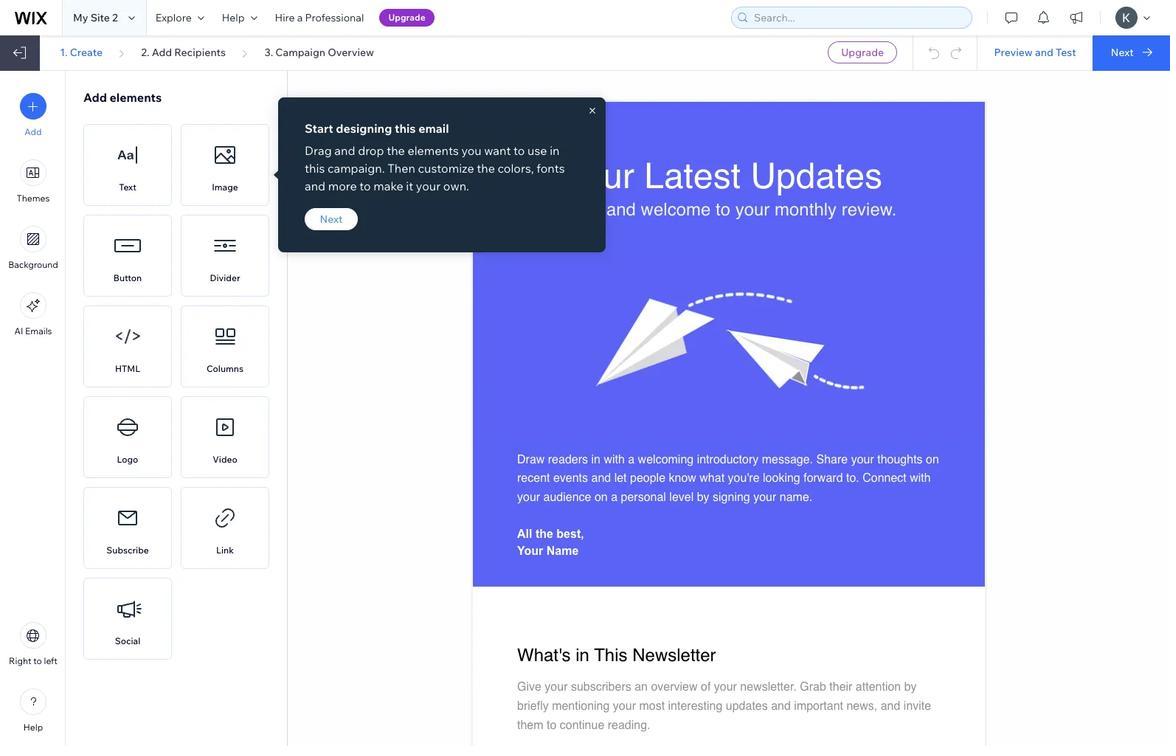 Task type: locate. For each thing, give the bounding box(es) containing it.
1 horizontal spatial next button
[[1093, 35, 1170, 71]]

next right test
[[1111, 46, 1134, 59]]

1 horizontal spatial a
[[611, 491, 618, 504]]

upgrade button right professional
[[380, 9, 434, 27]]

recipients
[[174, 46, 226, 59]]

it
[[406, 179, 413, 193]]

in right 'use'
[[550, 143, 560, 158]]

1 horizontal spatial the
[[477, 161, 495, 176]]

add up themes button
[[25, 126, 42, 137]]

upgrade button
[[380, 9, 434, 27], [828, 41, 897, 63]]

2 vertical spatial add
[[25, 126, 42, 137]]

divider
[[210, 272, 240, 283]]

0 vertical spatial upgrade button
[[380, 9, 434, 27]]

1 vertical spatial a
[[628, 453, 635, 466]]

1. create
[[60, 46, 103, 59]]

add button
[[20, 93, 46, 137]]

and inside 'draw readers in with a welcoming introductory message. share your thoughts on recent events and let people know what you're looking forward to. connect with your audience on a personal level by signing your name.'
[[592, 472, 611, 485]]

upgrade right professional
[[388, 12, 426, 23]]

your
[[416, 179, 441, 193], [736, 199, 770, 220], [851, 453, 874, 466], [517, 491, 540, 504], [754, 491, 777, 504], [545, 681, 568, 694], [714, 681, 737, 694], [613, 700, 636, 713]]

elements up customize
[[408, 143, 459, 158]]

1 horizontal spatial in
[[576, 645, 590, 666]]

0 vertical spatial a
[[297, 11, 303, 24]]

0 vertical spatial upgrade
[[388, 12, 426, 23]]

1 vertical spatial add
[[83, 90, 107, 105]]

a
[[297, 11, 303, 24], [628, 453, 635, 466], [611, 491, 618, 504]]

and down our
[[607, 199, 636, 220]]

help down right to left
[[23, 722, 43, 733]]

with up "let"
[[604, 453, 625, 466]]

1. create link
[[60, 46, 103, 59]]

2 horizontal spatial add
[[152, 46, 172, 59]]

0 vertical spatial help
[[222, 11, 245, 24]]

to down latest
[[716, 199, 731, 220]]

1 horizontal spatial upgrade
[[841, 46, 884, 59]]

1 vertical spatial in
[[591, 453, 601, 466]]

0 horizontal spatial upgrade
[[388, 12, 426, 23]]

help
[[222, 11, 245, 24], [23, 722, 43, 733]]

0 vertical spatial in
[[550, 143, 560, 158]]

2.
[[141, 46, 150, 59]]

with down "thoughts"
[[910, 472, 931, 485]]

a right hire
[[297, 11, 303, 24]]

attention
[[856, 681, 901, 694]]

on
[[926, 453, 939, 466], [595, 491, 608, 504]]

a up the 'people'
[[628, 453, 635, 466]]

next button right test
[[1093, 35, 1170, 71]]

elements down 2.
[[110, 90, 162, 105]]

1 vertical spatial by
[[905, 681, 917, 694]]

2 horizontal spatial the
[[536, 528, 553, 540]]

in
[[550, 143, 560, 158], [591, 453, 601, 466], [576, 645, 590, 666]]

add right 2.
[[152, 46, 172, 59]]

and left "let"
[[592, 472, 611, 485]]

and
[[1035, 46, 1054, 59], [335, 143, 355, 158], [305, 179, 326, 193], [607, 199, 636, 220], [592, 472, 611, 485], [771, 700, 791, 713], [881, 700, 901, 713]]

1 vertical spatial on
[[595, 491, 608, 504]]

add for add
[[25, 126, 42, 137]]

to inside our latest updates hello and welcome to your monthly review.
[[716, 199, 731, 220]]

all
[[517, 528, 532, 540]]

0 horizontal spatial next button
[[305, 208, 358, 230]]

this left email in the top left of the page
[[395, 121, 416, 136]]

you're
[[728, 472, 760, 485]]

next button down more
[[305, 208, 358, 230]]

1 vertical spatial this
[[305, 161, 325, 176]]

by
[[697, 491, 710, 504], [905, 681, 917, 694]]

elements inside start designing this email drag and drop the elements you want to use in this campaign. then customize the colors, fonts and more to make it your own.
[[408, 143, 459, 158]]

1 vertical spatial upgrade button
[[828, 41, 897, 63]]

updates
[[751, 156, 883, 196]]

2 vertical spatial a
[[611, 491, 618, 504]]

their
[[830, 681, 853, 694]]

review.
[[842, 199, 897, 220]]

to inside give your subscribers an overview of your newsletter. grab their attention by briefly mentioning your most interesting updates and important news, and invite them to continue reading.
[[547, 719, 557, 732]]

help up recipients
[[222, 11, 245, 24]]

more
[[328, 179, 357, 193]]

0 horizontal spatial the
[[387, 143, 405, 158]]

1 vertical spatial upgrade
[[841, 46, 884, 59]]

give
[[517, 681, 542, 694]]

level
[[670, 491, 694, 504]]

help button left hire
[[213, 0, 266, 35]]

start
[[305, 121, 333, 136]]

1 horizontal spatial with
[[910, 472, 931, 485]]

0 vertical spatial add
[[152, 46, 172, 59]]

on right "thoughts"
[[926, 453, 939, 466]]

0 vertical spatial next button
[[1093, 35, 1170, 71]]

by up invite
[[905, 681, 917, 694]]

0 vertical spatial on
[[926, 453, 939, 466]]

this down drag
[[305, 161, 325, 176]]

preview
[[994, 46, 1033, 59]]

0 horizontal spatial help
[[23, 722, 43, 733]]

grab
[[800, 681, 826, 694]]

thoughts
[[878, 453, 923, 466]]

all the best, your name
[[517, 528, 584, 557]]

own.
[[443, 179, 469, 193]]

link
[[216, 545, 234, 556]]

your up reading.
[[613, 700, 636, 713]]

1 horizontal spatial add
[[83, 90, 107, 105]]

professional
[[305, 11, 364, 24]]

site
[[91, 11, 110, 24]]

in left this
[[576, 645, 590, 666]]

recent
[[517, 472, 550, 485]]

add inside button
[[25, 126, 42, 137]]

0 vertical spatial with
[[604, 453, 625, 466]]

1 vertical spatial next
[[320, 213, 343, 226]]

0 horizontal spatial in
[[550, 143, 560, 158]]

columns
[[207, 363, 244, 374]]

your right it
[[416, 179, 441, 193]]

0 horizontal spatial with
[[604, 453, 625, 466]]

add elements
[[83, 90, 162, 105]]

your down recent
[[517, 491, 540, 504]]

hire
[[275, 11, 295, 24]]

0 horizontal spatial add
[[25, 126, 42, 137]]

upgrade down search... field
[[841, 46, 884, 59]]

upgrade button down search... field
[[828, 41, 897, 63]]

next down more
[[320, 213, 343, 226]]

to right them on the left bottom
[[547, 719, 557, 732]]

1 horizontal spatial this
[[395, 121, 416, 136]]

the down want on the left of the page
[[477, 161, 495, 176]]

2. add recipients link
[[141, 46, 226, 59]]

0 vertical spatial elements
[[110, 90, 162, 105]]

with
[[604, 453, 625, 466], [910, 472, 931, 485]]

newsletter
[[633, 645, 716, 666]]

add down create
[[83, 90, 107, 105]]

the right all
[[536, 528, 553, 540]]

image
[[212, 182, 238, 193]]

to left left on the left bottom
[[33, 655, 42, 666]]

upgrade for rightmost "upgrade" button
[[841, 46, 884, 59]]

2 vertical spatial the
[[536, 528, 553, 540]]

logo
[[117, 454, 138, 465]]

themes
[[17, 193, 50, 204]]

0 vertical spatial next
[[1111, 46, 1134, 59]]

the up "then"
[[387, 143, 405, 158]]

to inside button
[[33, 655, 42, 666]]

and left test
[[1035, 46, 1054, 59]]

0 horizontal spatial a
[[297, 11, 303, 24]]

updates
[[726, 700, 768, 713]]

name
[[547, 544, 579, 557]]

a down "let"
[[611, 491, 618, 504]]

1 vertical spatial next button
[[305, 208, 358, 230]]

by down the what
[[697, 491, 710, 504]]

0 horizontal spatial upgrade button
[[380, 9, 434, 27]]

create
[[70, 46, 103, 59]]

in inside 'draw readers in with a welcoming introductory message. share your thoughts on recent events and let people know what you're looking forward to. connect with your audience on a personal level by signing your name.'
[[591, 453, 601, 466]]

1 horizontal spatial upgrade button
[[828, 41, 897, 63]]

signing
[[713, 491, 750, 504]]

this
[[594, 645, 628, 666]]

help button
[[213, 0, 266, 35], [20, 689, 46, 733]]

draw readers in with a welcoming introductory message. share your thoughts on recent events and let people know what you're looking forward to. connect with your audience on a personal level by signing your name.
[[517, 453, 943, 504]]

1 horizontal spatial elements
[[408, 143, 459, 158]]

them
[[517, 719, 544, 732]]

0 horizontal spatial by
[[697, 491, 710, 504]]

your left monthly
[[736, 199, 770, 220]]

1 horizontal spatial help button
[[213, 0, 266, 35]]

to.
[[846, 472, 860, 485]]

elements
[[110, 90, 162, 105], [408, 143, 459, 158]]

text
[[119, 182, 136, 193]]

welcoming
[[638, 453, 694, 466]]

email
[[419, 121, 449, 136]]

in right readers
[[591, 453, 601, 466]]

1 horizontal spatial next
[[1111, 46, 1134, 59]]

help button down right to left
[[20, 689, 46, 733]]

3.
[[265, 46, 273, 59]]

1 horizontal spatial by
[[905, 681, 917, 694]]

drag
[[305, 143, 332, 158]]

add
[[152, 46, 172, 59], [83, 90, 107, 105], [25, 126, 42, 137]]

colors,
[[498, 161, 534, 176]]

0 vertical spatial by
[[697, 491, 710, 504]]

upgrade
[[388, 12, 426, 23], [841, 46, 884, 59]]

3. campaign overview
[[265, 46, 374, 59]]

1 vertical spatial elements
[[408, 143, 459, 158]]

your right of
[[714, 681, 737, 694]]

1 vertical spatial help button
[[20, 689, 46, 733]]

your
[[517, 544, 543, 557]]

what's
[[517, 645, 571, 666]]

the inside all the best, your name
[[536, 528, 553, 540]]

on right audience
[[595, 491, 608, 504]]

2 horizontal spatial in
[[591, 453, 601, 466]]

1 vertical spatial the
[[477, 161, 495, 176]]



Task type: describe. For each thing, give the bounding box(es) containing it.
and down attention
[[881, 700, 901, 713]]

campaign.
[[328, 161, 385, 176]]

of
[[701, 681, 711, 694]]

introductory
[[697, 453, 759, 466]]

hello
[[561, 199, 602, 220]]

in inside start designing this email drag and drop the elements you want to use in this campaign. then customize the colors, fonts and more to make it your own.
[[550, 143, 560, 158]]

right
[[9, 655, 31, 666]]

0 vertical spatial help button
[[213, 0, 266, 35]]

then
[[388, 161, 415, 176]]

right to left button
[[9, 622, 57, 666]]

best,
[[557, 528, 584, 540]]

reading.
[[608, 719, 651, 732]]

ai
[[14, 325, 23, 337]]

campaign
[[276, 46, 326, 59]]

an
[[635, 681, 648, 694]]

2
[[112, 11, 118, 24]]

social
[[115, 635, 140, 646]]

and down the newsletter.
[[771, 700, 791, 713]]

our
[[576, 156, 635, 196]]

my site 2
[[73, 11, 118, 24]]

0 vertical spatial the
[[387, 143, 405, 158]]

connect
[[863, 472, 907, 485]]

overview
[[328, 46, 374, 59]]

subscribers
[[571, 681, 632, 694]]

use
[[528, 143, 547, 158]]

to down the campaign.
[[360, 179, 371, 193]]

test
[[1056, 46, 1077, 59]]

most
[[639, 700, 665, 713]]

share
[[817, 453, 848, 466]]

give your subscribers an overview of your newsletter. grab their attention by briefly mentioning your most interesting updates and important news, and invite them to continue reading.
[[517, 681, 935, 732]]

upgrade for the topmost "upgrade" button
[[388, 12, 426, 23]]

you
[[462, 143, 482, 158]]

background
[[8, 259, 58, 270]]

message.
[[762, 453, 813, 466]]

preview and test
[[994, 46, 1077, 59]]

to up colors,
[[514, 143, 525, 158]]

audience
[[544, 491, 592, 504]]

hire a professional link
[[266, 0, 373, 35]]

name.
[[780, 491, 813, 504]]

themes button
[[17, 159, 50, 204]]

2 horizontal spatial a
[[628, 453, 635, 466]]

by inside 'draw readers in with a welcoming introductory message. share your thoughts on recent events and let people know what you're looking forward to. connect with your audience on a personal level by signing your name.'
[[697, 491, 710, 504]]

your up to.
[[851, 453, 874, 466]]

0 horizontal spatial this
[[305, 161, 325, 176]]

add for add elements
[[83, 90, 107, 105]]

0 vertical spatial this
[[395, 121, 416, 136]]

ai emails button
[[14, 292, 52, 337]]

and left more
[[305, 179, 326, 193]]

your inside our latest updates hello and welcome to your monthly review.
[[736, 199, 770, 220]]

your down looking
[[754, 491, 777, 504]]

monthly
[[775, 199, 837, 220]]

2. add recipients
[[141, 46, 226, 59]]

forward
[[804, 472, 843, 485]]

explore
[[156, 11, 192, 24]]

newsletter.
[[740, 681, 797, 694]]

hire a professional
[[275, 11, 364, 24]]

1 vertical spatial with
[[910, 472, 931, 485]]

ai emails
[[14, 325, 52, 337]]

continue
[[560, 719, 605, 732]]

and up the campaign.
[[335, 143, 355, 158]]

overview
[[651, 681, 698, 694]]

0 horizontal spatial help button
[[20, 689, 46, 733]]

news,
[[847, 700, 878, 713]]

subscribe
[[107, 545, 149, 556]]

and inside our latest updates hello and welcome to your monthly review.
[[607, 199, 636, 220]]

important
[[794, 700, 844, 713]]

1 horizontal spatial on
[[926, 453, 939, 466]]

0 horizontal spatial elements
[[110, 90, 162, 105]]

video
[[213, 454, 237, 465]]

Search... field
[[750, 7, 968, 28]]

drop
[[358, 143, 384, 158]]

our latest updates hello and welcome to your monthly review.
[[561, 156, 897, 220]]

0 horizontal spatial on
[[595, 491, 608, 504]]

1.
[[60, 46, 68, 59]]

2 vertical spatial in
[[576, 645, 590, 666]]

1 horizontal spatial help
[[222, 11, 245, 24]]

designing
[[336, 121, 392, 136]]

people
[[630, 472, 666, 485]]

by inside give your subscribers an overview of your newsletter. grab their attention by briefly mentioning your most interesting updates and important news, and invite them to continue reading.
[[905, 681, 917, 694]]

customize
[[418, 161, 474, 176]]

briefly
[[517, 700, 549, 713]]

0 horizontal spatial next
[[320, 213, 343, 226]]

emails
[[25, 325, 52, 337]]

background button
[[8, 226, 58, 270]]

fonts
[[537, 161, 565, 176]]

your right give
[[545, 681, 568, 694]]

invite
[[904, 700, 932, 713]]

personal
[[621, 491, 666, 504]]

what's in this newsletter
[[517, 645, 716, 666]]

want
[[484, 143, 511, 158]]

readers
[[548, 453, 588, 466]]

events
[[553, 472, 588, 485]]

interesting
[[668, 700, 723, 713]]

make
[[374, 179, 403, 193]]

looking
[[763, 472, 801, 485]]

welcome
[[641, 199, 711, 220]]

1 vertical spatial help
[[23, 722, 43, 733]]

3. campaign overview link
[[265, 46, 374, 59]]

your inside start designing this email drag and drop the elements you want to use in this campaign. then customize the colors, fonts and more to make it your own.
[[416, 179, 441, 193]]



Task type: vqa. For each thing, say whether or not it's contained in the screenshot.
top a
yes



